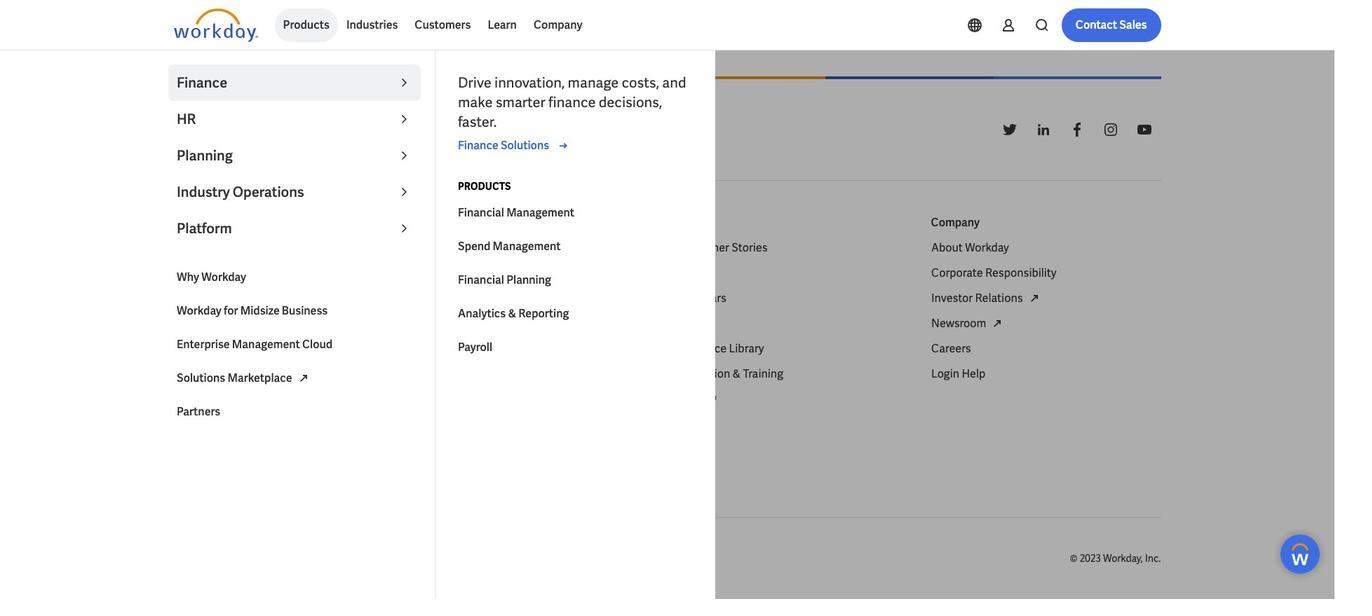 Task type: vqa. For each thing, say whether or not it's contained in the screenshot.
For to the top
yes



Task type: locate. For each thing, give the bounding box(es) containing it.
0 vertical spatial solutions marketplace
[[177, 371, 292, 386]]

solutions
[[501, 138, 549, 153], [177, 371, 225, 386], [174, 417, 222, 432]]

platform inside platform dropdown button
[[177, 219, 232, 238]]

workday
[[965, 241, 1009, 255], [201, 270, 246, 285], [177, 304, 221, 318], [198, 342, 242, 356], [174, 367, 217, 382]]

1 vertical spatial for
[[174, 291, 190, 306]]

retail
[[426, 367, 455, 382]]

why workday link down platform link
[[174, 341, 242, 358]]

list containing about workday
[[931, 240, 1161, 383]]

1 vertical spatial why
[[174, 342, 195, 356]]

1 vertical spatial solutions
[[177, 371, 225, 386]]

0 vertical spatial workday for midsize business
[[177, 304, 328, 318]]

1 vertical spatial finance
[[458, 138, 498, 153]]

1 vertical spatial why workday
[[174, 342, 242, 356]]

financial up "healthcare"
[[426, 241, 472, 255]]

financial for drive innovation, manage costs, and make smarter finance decisions, faster.
[[458, 205, 504, 220]]

&
[[508, 306, 516, 321], [491, 316, 499, 331], [732, 367, 740, 382]]

management
[[506, 205, 574, 220], [493, 239, 561, 254], [232, 337, 300, 352], [228, 392, 296, 407]]

for planning
[[174, 291, 237, 306]]

1 vertical spatial cloud
[[299, 392, 329, 407]]

solutions marketplace for the bottommost solutions marketplace link
[[174, 417, 288, 432]]

opens in a new tab image for solutions marketplace
[[295, 370, 312, 387]]

workday for midsize business inside workday for midsize business link
[[177, 304, 328, 318]]

why
[[177, 270, 199, 285], [174, 342, 195, 356]]

why workday
[[177, 270, 246, 285], [174, 342, 242, 356]]

healthcare
[[426, 266, 482, 281]]

4 list from the left
[[931, 240, 1161, 383]]

0 vertical spatial enterprise management cloud link
[[168, 328, 421, 362]]

0 vertical spatial why
[[177, 270, 199, 285]]

industries right more
[[477, 417, 528, 432]]

company right the learn
[[534, 18, 582, 32]]

2 vertical spatial opens in a new tab image
[[295, 370, 312, 387]]

0 vertical spatial hr
[[177, 110, 196, 128]]

enterprise management cloud link
[[168, 328, 421, 362], [174, 391, 329, 408]]

0 horizontal spatial products
[[174, 215, 220, 230]]

& left training
[[732, 367, 740, 382]]

list
[[174, 240, 404, 484], [426, 240, 656, 433], [678, 240, 909, 408], [931, 240, 1161, 383]]

go to linkedin image
[[1035, 121, 1052, 138]]

for inside 'link'
[[174, 266, 190, 281]]

spend management link
[[450, 230, 702, 264]]

1 vertical spatial enterprise management cloud
[[174, 392, 329, 407]]

products inside dropdown button
[[283, 18, 330, 32]]

go to the homepage image
[[174, 8, 258, 42], [174, 113, 258, 147]]

1 vertical spatial for
[[220, 367, 234, 382]]

1 horizontal spatial education
[[678, 367, 730, 382]]

higher
[[426, 291, 460, 306]]

why workday link down platform dropdown button
[[168, 261, 421, 295]]

0 horizontal spatial education
[[462, 291, 514, 306]]

planning up reporting
[[506, 273, 551, 288]]

financial down 'products'
[[458, 205, 504, 220]]

1 vertical spatial education
[[678, 367, 730, 382]]

for right platform link
[[224, 304, 238, 318]]

solutions marketplace
[[177, 371, 292, 386], [174, 417, 288, 432]]

opens in a new tab image down relations
[[989, 316, 1006, 332]]

products
[[283, 18, 330, 32], [174, 215, 220, 230]]

industries
[[346, 18, 398, 32], [426, 215, 478, 230], [477, 417, 528, 432]]

1 horizontal spatial services
[[550, 316, 593, 331]]

why up for planning
[[177, 270, 199, 285]]

1 vertical spatial marketplace
[[224, 417, 288, 432]]

1 vertical spatial list item
[[678, 316, 909, 341]]

& for drive innovation, manage costs, and make smarter finance decisions, faster.
[[508, 306, 516, 321]]

list containing for hr
[[174, 240, 404, 484]]

opens in a new tab image for investor relations
[[1025, 290, 1042, 307]]

1 vertical spatial services
[[550, 316, 593, 331]]

go to twitter image
[[1001, 121, 1018, 138]]

technology
[[426, 392, 484, 407]]

faster.
[[458, 113, 497, 131]]

midsize up partners link
[[236, 367, 275, 382]]

workday for midsize business for the topmost workday for midsize business link
[[177, 304, 328, 318]]

1 vertical spatial enterprise management cloud link
[[174, 391, 329, 408]]

0 vertical spatial company
[[534, 18, 582, 32]]

why workday down platform link
[[174, 342, 242, 356]]

0 vertical spatial planning
[[177, 147, 233, 165]]

2023
[[1080, 553, 1101, 565]]

your
[[423, 553, 443, 565]]

education up analytics
[[462, 291, 514, 306]]

3 list from the left
[[678, 240, 909, 408]]

for for for hr
[[174, 266, 190, 281]]

2 vertical spatial planning
[[193, 291, 237, 306]]

why workday link
[[168, 261, 421, 295], [174, 341, 242, 358]]

solutions marketplace inside list
[[174, 417, 288, 432]]

0 vertical spatial go to the homepage image
[[174, 8, 258, 42]]

company inside dropdown button
[[534, 18, 582, 32]]

hr inside dropdown button
[[177, 110, 196, 128]]

© 2023 workday, inc.
[[1070, 553, 1161, 565]]

professional & business services link
[[426, 316, 593, 332]]

list item
[[678, 265, 909, 290], [678, 316, 909, 341]]

technology link
[[426, 391, 484, 408]]

planning
[[177, 147, 233, 165], [506, 273, 551, 288], [193, 291, 237, 306]]

finance inside dropdown button
[[177, 74, 227, 92]]

0 vertical spatial services
[[474, 241, 517, 255]]

public sector
[[426, 342, 493, 356]]

webinars
[[678, 291, 726, 306]]

reporting
[[518, 306, 569, 321]]

drive innovation, manage costs, and make smarter finance decisions, faster.
[[458, 74, 686, 131]]

solutions for the bottommost solutions marketplace link
[[174, 417, 222, 432]]

list item up library
[[678, 316, 909, 341]]

cloud inside list
[[299, 392, 329, 407]]

services inside professional & business services 'link'
[[550, 316, 593, 331]]

2 horizontal spatial opens in a new tab image
[[1025, 290, 1042, 307]]

©
[[1070, 553, 1078, 565]]

0 vertical spatial why workday
[[177, 270, 246, 285]]

1 for from the top
[[174, 266, 190, 281]]

0 vertical spatial cloud
[[302, 337, 333, 352]]

industries inside dropdown button
[[346, 18, 398, 32]]

0 horizontal spatial &
[[491, 316, 499, 331]]

0 vertical spatial products
[[283, 18, 330, 32]]

platform for platform link
[[174, 316, 217, 331]]

education
[[462, 291, 514, 306], [678, 367, 730, 382]]

industry operations
[[177, 183, 304, 201]]

0 vertical spatial financial
[[458, 205, 504, 220]]

& right analytics
[[508, 306, 516, 321]]

1 horizontal spatial opens in a new tab image
[[989, 316, 1006, 332]]

planning up platform link
[[193, 291, 237, 306]]

1 list from the left
[[174, 240, 404, 484]]

midsize right for planning link
[[240, 304, 280, 318]]

products down "industry"
[[174, 215, 220, 230]]

0 vertical spatial enterprise management cloud
[[177, 337, 333, 352]]

services up financial planning
[[474, 241, 517, 255]]

planning up "industry"
[[177, 147, 233, 165]]

1 horizontal spatial company
[[931, 215, 980, 230]]

financial up higher education
[[458, 273, 504, 288]]

0 vertical spatial midsize
[[240, 304, 280, 318]]

hr inside 'link'
[[193, 266, 208, 281]]

& inside 'link'
[[491, 316, 499, 331]]

drive
[[458, 74, 491, 92]]

services down financial planning link
[[550, 316, 593, 331]]

for for the topmost workday for midsize business link
[[224, 304, 238, 318]]

1 vertical spatial planning
[[506, 273, 551, 288]]

help
[[961, 367, 985, 382]]

platform down for planning link
[[174, 316, 217, 331]]

2 vertical spatial solutions
[[174, 417, 222, 432]]

about
[[931, 241, 962, 255]]

1 vertical spatial opens in a new tab image
[[989, 316, 1006, 332]]

resource library link
[[678, 341, 764, 358]]

industries right products dropdown button
[[346, 18, 398, 32]]

marketplace right partners
[[224, 417, 288, 432]]

planning inside list
[[193, 291, 237, 306]]

workday up partners
[[174, 367, 217, 382]]

0 vertical spatial solutions marketplace link
[[168, 362, 421, 396]]

education down resource
[[678, 367, 730, 382]]

financial services
[[426, 241, 517, 255]]

newsroom
[[931, 316, 986, 331]]

for hr
[[174, 266, 208, 281]]

2 vertical spatial financial
[[458, 273, 504, 288]]

opens in a new tab image for newsroom
[[989, 316, 1006, 332]]

0 vertical spatial why workday link
[[168, 261, 421, 295]]

login
[[931, 367, 959, 382]]

0 horizontal spatial services
[[474, 241, 517, 255]]

resource
[[678, 342, 726, 356]]

2 list from the left
[[426, 240, 656, 433]]

workday for midsize business
[[177, 304, 328, 318], [174, 367, 323, 382]]

0 horizontal spatial opens in a new tab image
[[295, 370, 312, 387]]

0 vertical spatial list item
[[678, 265, 909, 290]]

1 horizontal spatial finance
[[458, 138, 498, 153]]

list for products
[[174, 240, 404, 484]]

list containing customer stories
[[678, 240, 909, 408]]

workday up for planning
[[201, 270, 246, 285]]

industries up financial services
[[426, 215, 478, 230]]

1 vertical spatial workday for midsize business
[[174, 367, 323, 382]]

1 vertical spatial financial
[[426, 241, 472, 255]]

opens in a new tab image
[[1025, 290, 1042, 307], [989, 316, 1006, 332], [295, 370, 312, 387]]

company
[[534, 18, 582, 32], [931, 215, 980, 230]]

finance solutions
[[458, 138, 549, 153]]

enterprise management cloud inside list
[[174, 392, 329, 407]]

cloud
[[302, 337, 333, 352], [299, 392, 329, 407]]

why down platform link
[[174, 342, 195, 356]]

list item down stories
[[678, 265, 909, 290]]

platform inside list
[[174, 316, 217, 331]]

opens in a new tab image down the responsibility
[[1025, 290, 1042, 307]]

for down for hr 'link'
[[174, 291, 190, 306]]

operations
[[233, 183, 304, 201]]

hr
[[177, 110, 196, 128], [193, 266, 208, 281]]

training
[[743, 367, 783, 382]]

enterprise
[[177, 337, 230, 352], [174, 392, 226, 407]]

contact sales link
[[1062, 8, 1161, 42]]

professional
[[426, 316, 489, 331]]

for inside list
[[220, 367, 234, 382]]

careers link
[[931, 341, 971, 358]]

0 vertical spatial for
[[174, 266, 190, 281]]

webinars link
[[678, 290, 726, 307]]

for up for planning
[[174, 266, 190, 281]]

why workday inside list
[[174, 342, 242, 356]]

services
[[474, 241, 517, 255], [550, 316, 593, 331]]

investor relations link
[[931, 290, 1042, 307]]

1 vertical spatial hr
[[193, 266, 208, 281]]

workday for midsize business for bottom workday for midsize business link
[[174, 367, 323, 382]]

payroll link
[[450, 331, 702, 365]]

0 horizontal spatial company
[[534, 18, 582, 32]]

company up about
[[931, 215, 980, 230]]

go to youtube image
[[1136, 121, 1153, 138]]

0 vertical spatial platform
[[177, 219, 232, 238]]

& up the payroll
[[491, 316, 499, 331]]

costs,
[[622, 74, 659, 92]]

list containing financial services
[[426, 240, 656, 433]]

marketplace up partners link
[[228, 371, 292, 386]]

1 vertical spatial products
[[174, 215, 220, 230]]

workday for midsize business inside list
[[174, 367, 323, 382]]

learn
[[488, 18, 517, 32]]

services inside financial services link
[[474, 241, 517, 255]]

products up finance dropdown button
[[283, 18, 330, 32]]

0 vertical spatial finance
[[177, 74, 227, 92]]

for up partners
[[220, 367, 234, 382]]

1 vertical spatial industries
[[426, 215, 478, 230]]

1 vertical spatial platform
[[174, 316, 217, 331]]

list for industries
[[426, 240, 656, 433]]

midsize
[[240, 304, 280, 318], [236, 367, 275, 382]]

platform down "industry"
[[177, 219, 232, 238]]

0 vertical spatial industries
[[346, 18, 398, 32]]

0 horizontal spatial finance
[[177, 74, 227, 92]]

solutions inside list
[[174, 417, 222, 432]]

why workday for the bottom why workday link
[[174, 342, 242, 356]]

why workday up for planning
[[177, 270, 246, 285]]

more
[[448, 417, 474, 432]]

business
[[282, 304, 328, 318], [501, 316, 547, 331], [278, 367, 323, 382]]

workday up corporate responsibility
[[965, 241, 1009, 255]]

investor relations
[[931, 291, 1023, 306]]

1 vertical spatial go to the homepage image
[[174, 113, 258, 147]]

2 for from the top
[[174, 291, 190, 306]]

1 horizontal spatial &
[[508, 306, 516, 321]]

planning for for planning
[[193, 291, 237, 306]]

1 horizontal spatial products
[[283, 18, 330, 32]]

opens in a new tab image up partners link
[[295, 370, 312, 387]]

0 vertical spatial for
[[224, 304, 238, 318]]

0 vertical spatial opens in a new tab image
[[1025, 290, 1042, 307]]

1 vertical spatial solutions marketplace
[[174, 417, 288, 432]]



Task type: describe. For each thing, give the bounding box(es) containing it.
higher education
[[426, 291, 514, 306]]

0 vertical spatial enterprise
[[177, 337, 230, 352]]

company button
[[525, 8, 591, 42]]

workday down for hr 'link'
[[177, 304, 221, 318]]

customer stories link
[[678, 240, 767, 257]]

workday inside about workday link
[[965, 241, 1009, 255]]

1 vertical spatial workday for midsize business link
[[174, 366, 323, 383]]

workday down platform link
[[198, 342, 242, 356]]

2 vertical spatial industries
[[477, 417, 528, 432]]

go to instagram image
[[1102, 121, 1119, 138]]

0 vertical spatial workday for midsize business link
[[168, 295, 421, 328]]

your privacy choices link
[[400, 552, 515, 566]]

public sector link
[[426, 341, 493, 358]]

professional & business services
[[426, 316, 593, 331]]

platform button
[[168, 210, 421, 247]]

manage
[[568, 74, 619, 92]]

0 vertical spatial education
[[462, 291, 514, 306]]

innovation,
[[494, 74, 565, 92]]

& for products
[[491, 316, 499, 331]]

retail link
[[426, 366, 455, 383]]

higher education link
[[426, 290, 514, 307]]

planning inside dropdown button
[[177, 147, 233, 165]]

sales
[[1119, 18, 1147, 32]]

login help
[[931, 367, 985, 382]]

cloud for bottommost enterprise management cloud link
[[299, 392, 329, 407]]

choices
[[479, 553, 515, 565]]

financial services link
[[426, 240, 517, 257]]

finance button
[[168, 65, 421, 101]]

industry
[[177, 183, 230, 201]]

planning for financial planning
[[506, 273, 551, 288]]

about workday
[[931, 241, 1009, 255]]

analytics
[[458, 306, 506, 321]]

cloud for top enterprise management cloud link
[[302, 337, 333, 352]]

for for bottom workday for midsize business link
[[220, 367, 234, 382]]

corporate
[[931, 266, 983, 281]]

see more industries
[[426, 417, 528, 432]]

platform for platform dropdown button
[[177, 219, 232, 238]]

financial management link
[[450, 196, 702, 230]]

partners
[[177, 405, 220, 419]]

marketplace inside list
[[224, 417, 288, 432]]

business inside 'link'
[[501, 316, 547, 331]]

your privacy choices
[[423, 553, 515, 565]]

for hr link
[[174, 265, 208, 282]]

business for the topmost workday for midsize business link
[[282, 304, 328, 318]]

learn button
[[479, 8, 525, 42]]

stories
[[731, 241, 767, 255]]

industry operations button
[[168, 174, 421, 210]]

2 list item from the top
[[678, 316, 909, 341]]

0 vertical spatial marketplace
[[228, 371, 292, 386]]

spend management
[[458, 239, 561, 254]]

analytics & reporting link
[[450, 297, 702, 331]]

responsibility
[[985, 266, 1056, 281]]

decisions,
[[599, 93, 662, 112]]

resource library
[[678, 342, 764, 356]]

why inside list
[[174, 342, 195, 356]]

see
[[426, 417, 445, 432]]

1 vertical spatial enterprise
[[174, 392, 226, 407]]

make
[[458, 93, 493, 112]]

careers
[[931, 342, 971, 356]]

platform link
[[174, 316, 217, 332]]

0 vertical spatial solutions
[[501, 138, 549, 153]]

for for for planning
[[174, 291, 190, 306]]

planning button
[[168, 137, 421, 174]]

financial planning
[[458, 273, 551, 288]]

contact
[[1076, 18, 1117, 32]]

enterprise management cloud for bottommost enterprise management cloud link
[[174, 392, 329, 407]]

financial planning link
[[450, 264, 702, 297]]

relations
[[975, 291, 1023, 306]]

education & training link
[[678, 366, 783, 383]]

analytics & reporting
[[458, 306, 569, 321]]

and
[[662, 74, 686, 92]]

1 vertical spatial solutions marketplace link
[[174, 417, 308, 433]]

sector
[[460, 342, 493, 356]]

partners link
[[168, 396, 421, 429]]

finance
[[548, 93, 596, 112]]

contact sales
[[1076, 18, 1147, 32]]

financial for products
[[426, 241, 472, 255]]

workday,
[[1103, 553, 1143, 565]]

list for company
[[931, 240, 1161, 383]]

customers button
[[406, 8, 479, 42]]

newsroom link
[[931, 316, 1006, 332]]

investor
[[931, 291, 972, 306]]

financial management
[[458, 205, 574, 220]]

1 go to the homepage image from the top
[[174, 8, 258, 42]]

opens in a new tab image
[[704, 391, 721, 408]]

finance for finance solutions
[[458, 138, 498, 153]]

go to facebook image
[[1068, 121, 1085, 138]]

industries button
[[338, 8, 406, 42]]

business for bottom workday for midsize business link
[[278, 367, 323, 382]]

finance solutions link
[[458, 137, 572, 154]]

about workday link
[[931, 240, 1009, 257]]

1 list item from the top
[[678, 265, 909, 290]]

solutions for the top solutions marketplace link
[[177, 371, 225, 386]]

1 vertical spatial midsize
[[236, 367, 275, 382]]

privacy
[[445, 553, 477, 565]]

solutions marketplace for the top solutions marketplace link
[[177, 371, 292, 386]]

corporate responsibility link
[[931, 265, 1056, 282]]

hr button
[[168, 101, 421, 137]]

healthcare link
[[426, 265, 482, 282]]

2 horizontal spatial &
[[732, 367, 740, 382]]

enterprise management cloud for top enterprise management cloud link
[[177, 337, 333, 352]]

finance for finance
[[177, 74, 227, 92]]

inc.
[[1145, 553, 1161, 565]]

2 go to the homepage image from the top
[[174, 113, 258, 147]]

public
[[426, 342, 457, 356]]

library
[[729, 342, 764, 356]]

corporate responsibility
[[931, 266, 1056, 281]]

smarter
[[496, 93, 545, 112]]

products
[[458, 180, 511, 193]]

products button
[[275, 8, 338, 42]]

login help link
[[931, 366, 985, 383]]

1 vertical spatial why workday link
[[174, 341, 242, 358]]

payroll
[[458, 340, 492, 355]]

why workday for why workday link to the top
[[177, 270, 246, 285]]

1 vertical spatial company
[[931, 215, 980, 230]]



